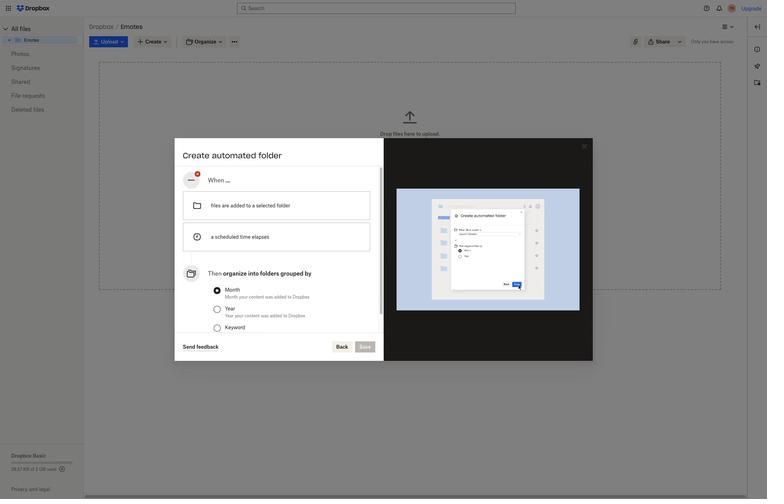 Task type: locate. For each thing, give the bounding box(es) containing it.
elapses
[[252, 234, 269, 240]]

your left desktop
[[423, 192, 433, 198]]

to left be
[[400, 231, 404, 237]]

request
[[368, 231, 387, 237]]

0 vertical spatial year
[[225, 306, 235, 312]]

files left are at the top of page
[[211, 203, 221, 209]]

added up year year your content was added to dropbox
[[274, 295, 287, 300]]

global header element
[[0, 0, 767, 17]]

1 vertical spatial access
[[414, 250, 429, 256]]

by down the keyword
[[239, 333, 243, 338]]

kb
[[23, 468, 29, 473]]

privacy
[[11, 487, 28, 493]]

1 vertical spatial by
[[239, 333, 243, 338]]

your inside year year your content was added to dropbox
[[235, 314, 244, 319]]

open activity image
[[753, 79, 762, 87]]

1 month from the top
[[225, 287, 240, 293]]

get more space image
[[58, 466, 66, 474]]

1 horizontal spatial share
[[656, 39, 670, 45]]

by
[[305, 271, 312, 278], [239, 333, 243, 338]]

year up the keyword
[[225, 314, 234, 319]]

from right import
[[385, 211, 396, 217]]

1 vertical spatial your
[[239, 295, 248, 300]]

legal
[[39, 487, 50, 493]]

was
[[265, 295, 273, 300], [261, 314, 269, 319]]

use
[[387, 139, 395, 145]]

1 vertical spatial month
[[225, 295, 238, 300]]

1 vertical spatial share
[[368, 250, 382, 256]]

0 vertical spatial a
[[252, 203, 255, 209]]

files down file requests link
[[33, 106, 44, 113]]

files
[[20, 25, 31, 32], [33, 106, 44, 113], [393, 131, 403, 137], [211, 203, 221, 209], [388, 231, 398, 237]]

0 horizontal spatial access
[[414, 250, 429, 256]]

and for legal
[[29, 487, 38, 493]]

to down grouped
[[288, 295, 292, 300]]

your down the organize
[[239, 295, 248, 300]]

added up keywords
[[270, 314, 282, 319]]

content for year
[[245, 314, 260, 319]]

share inside "button"
[[656, 39, 670, 45]]

from
[[411, 192, 422, 198], [385, 211, 396, 217]]

Month radio
[[214, 288, 221, 295]]

content right add
[[422, 174, 441, 180]]

emotes inside all files tree
[[24, 37, 39, 43]]

emotes
[[121, 23, 143, 30], [24, 37, 39, 43]]

access this folder from your desktop
[[368, 192, 453, 198]]

to down month month your content was added to dropbox
[[283, 314, 287, 319]]

files right all
[[20, 25, 31, 32]]

your inside month month your content was added to dropbox
[[239, 295, 248, 300]]

this right be
[[434, 231, 443, 237]]

share inside more ways to add content element
[[368, 250, 382, 256]]

0 horizontal spatial a
[[211, 234, 214, 240]]

0 horizontal spatial from
[[385, 211, 396, 217]]

0 vertical spatial month
[[225, 287, 240, 293]]

2 vertical spatial this
[[436, 250, 445, 256]]

1 vertical spatial emotes
[[24, 37, 39, 43]]

files up the
[[393, 131, 403, 137]]

added right be
[[413, 231, 427, 237]]

dropbox link
[[89, 22, 114, 31]]

access inside more ways to add content element
[[414, 250, 429, 256]]

files inside 'link'
[[33, 106, 44, 113]]

feedback
[[197, 344, 219, 350]]

a left selected
[[252, 203, 255, 209]]

file requests
[[11, 92, 45, 99]]

files inside the "drop files here to upload, or use the 'upload' button"
[[393, 131, 403, 137]]

deleted
[[11, 106, 32, 113]]

files left be
[[388, 231, 398, 237]]

1 vertical spatial year
[[225, 314, 234, 319]]

was for year
[[261, 314, 269, 319]]

1 vertical spatial was
[[261, 314, 269, 319]]

dropbox logo - go to the homepage image
[[14, 3, 52, 14]]

all files tree
[[1, 23, 84, 46]]

this
[[386, 192, 395, 198], [434, 231, 443, 237], [436, 250, 445, 256]]

be
[[406, 231, 411, 237]]

all
[[11, 25, 18, 32]]

share left only
[[656, 39, 670, 45]]

1 vertical spatial content
[[249, 295, 264, 300]]

2 year from the top
[[225, 314, 234, 319]]

2
[[35, 468, 38, 473]]

folder
[[259, 151, 282, 161], [396, 192, 409, 198], [277, 203, 290, 209], [444, 231, 458, 237], [446, 250, 460, 256]]

drive
[[415, 211, 428, 217]]

all files
[[11, 25, 31, 32]]

gb
[[39, 468, 46, 473]]

was inside month month your content was added to dropbox
[[265, 295, 273, 300]]

emotes down all files
[[24, 37, 39, 43]]

this down request files to be added to this folder
[[436, 250, 445, 256]]

to
[[416, 131, 421, 137], [406, 174, 411, 180], [246, 203, 251, 209], [400, 231, 404, 237], [428, 231, 433, 237], [431, 250, 435, 256], [288, 295, 292, 300], [283, 314, 287, 319]]

dropbox
[[89, 23, 114, 30], [293, 295, 310, 300], [288, 314, 305, 319], [11, 454, 32, 459]]

28.57
[[11, 468, 22, 473]]

was up 'keyword group by specific keywords'
[[261, 314, 269, 319]]

and left legal
[[29, 487, 38, 493]]

added
[[231, 203, 245, 209], [413, 231, 427, 237], [274, 295, 287, 300], [270, 314, 282, 319]]

from down add
[[411, 192, 422, 198]]

files inside tree
[[20, 25, 31, 32]]

back
[[336, 344, 348, 350]]

to left add
[[406, 174, 411, 180]]

access right manage
[[414, 250, 429, 256]]

signatures
[[11, 64, 40, 71]]

folders
[[260, 271, 279, 278]]

create automated folder dialog
[[174, 138, 593, 362]]

keywords
[[261, 333, 280, 338]]

month down the organize
[[225, 295, 238, 300]]

requests
[[22, 92, 45, 99]]

0 vertical spatial share
[[656, 39, 670, 45]]

scheduled
[[215, 234, 239, 240]]

0 vertical spatial your
[[423, 192, 433, 198]]

access
[[720, 39, 734, 44], [414, 250, 429, 256]]

was inside year year your content was added to dropbox
[[261, 314, 269, 319]]

files inside more ways to add content element
[[388, 231, 398, 237]]

basic
[[33, 454, 46, 459]]

file
[[11, 92, 21, 99]]

access right have
[[720, 39, 734, 44]]

year
[[225, 306, 235, 312], [225, 314, 234, 319]]

a
[[252, 203, 255, 209], [211, 234, 214, 240]]

2 vertical spatial your
[[235, 314, 244, 319]]

upgrade
[[742, 5, 762, 11]]

1 vertical spatial from
[[385, 211, 396, 217]]

0 vertical spatial access
[[720, 39, 734, 44]]

used
[[47, 468, 56, 473]]

1 horizontal spatial from
[[411, 192, 422, 198]]

1 horizontal spatial emotes
[[121, 23, 143, 30]]

1 horizontal spatial a
[[252, 203, 255, 209]]

by right grouped
[[305, 271, 312, 278]]

0 vertical spatial and
[[383, 250, 392, 256]]

content inside year year your content was added to dropbox
[[245, 314, 260, 319]]

0 vertical spatial by
[[305, 271, 312, 278]]

files for all
[[20, 25, 31, 32]]

to inside the "drop files here to upload, or use the 'upload' button"
[[416, 131, 421, 137]]

2 vertical spatial content
[[245, 314, 260, 319]]

0 vertical spatial was
[[265, 295, 273, 300]]

drop
[[380, 131, 392, 137]]

all files link
[[11, 23, 84, 35]]

month
[[225, 287, 240, 293], [225, 295, 238, 300]]

share down request
[[368, 250, 382, 256]]

was up year year your content was added to dropbox
[[265, 295, 273, 300]]

here
[[404, 131, 415, 137]]

1 vertical spatial and
[[29, 487, 38, 493]]

year right year radio
[[225, 306, 235, 312]]

0 vertical spatial content
[[422, 174, 441, 180]]

1 horizontal spatial and
[[383, 250, 392, 256]]

1 horizontal spatial access
[[720, 39, 734, 44]]

to down request files to be added to this folder
[[431, 250, 435, 256]]

month month your content was added to dropbox
[[225, 287, 310, 300]]

and inside more ways to add content element
[[383, 250, 392, 256]]

group
[[225, 333, 238, 338]]

content inside month month your content was added to dropbox
[[249, 295, 264, 300]]

send
[[183, 344, 195, 350]]

to right be
[[428, 231, 433, 237]]

0 horizontal spatial emotes
[[24, 37, 39, 43]]

content
[[422, 174, 441, 180], [249, 295, 264, 300], [245, 314, 260, 319]]

0 horizontal spatial share
[[368, 250, 382, 256]]

0 vertical spatial emotes
[[121, 23, 143, 30]]

only you have access
[[691, 39, 734, 44]]

1 horizontal spatial by
[[305, 271, 312, 278]]

your up the keyword
[[235, 314, 244, 319]]

upload,
[[422, 131, 440, 137]]

you
[[702, 39, 709, 44]]

content up 'keyword group by specific keywords'
[[245, 314, 260, 319]]

privacy and legal
[[11, 487, 50, 493]]

your
[[423, 192, 433, 198], [239, 295, 248, 300], [235, 314, 244, 319]]

and left manage
[[383, 250, 392, 256]]

files for request
[[388, 231, 398, 237]]

month right "month" radio
[[225, 287, 240, 293]]

to inside year year your content was added to dropbox
[[283, 314, 287, 319]]

content up year year your content was added to dropbox
[[249, 295, 264, 300]]

0 horizontal spatial and
[[29, 487, 38, 493]]

dropbox inside month month your content was added to dropbox
[[293, 295, 310, 300]]

a left scheduled
[[211, 234, 214, 240]]

added right are at the top of page
[[231, 203, 245, 209]]

added inside month month your content was added to dropbox
[[274, 295, 287, 300]]

emotes right /
[[121, 23, 143, 30]]

this right access
[[386, 192, 395, 198]]

0 horizontal spatial by
[[239, 333, 243, 338]]

emotes link
[[14, 36, 77, 44]]

added inside year year your content was added to dropbox
[[270, 314, 282, 319]]

to right here
[[416, 131, 421, 137]]



Task type: vqa. For each thing, say whether or not it's contained in the screenshot.
and for manage
yes



Task type: describe. For each thing, give the bounding box(es) containing it.
grouped
[[281, 271, 304, 278]]

Keyword radio
[[214, 325, 221, 332]]

selected
[[256, 203, 276, 209]]

28.57 kb of 2 gb used
[[11, 468, 56, 473]]

time
[[240, 234, 251, 240]]

Year radio
[[214, 306, 221, 313]]

create
[[183, 151, 210, 161]]

open details pane image
[[753, 23, 762, 31]]

organize
[[223, 271, 247, 278]]

1 year from the top
[[225, 306, 235, 312]]

add
[[412, 174, 421, 180]]

to left selected
[[246, 203, 251, 209]]

2 month from the top
[[225, 295, 238, 300]]

dropbox inside year year your content was added to dropbox
[[288, 314, 305, 319]]

organize into folders grouped by
[[223, 271, 312, 278]]

open information panel image
[[753, 45, 762, 54]]

only
[[691, 39, 701, 44]]

specific
[[245, 333, 260, 338]]

/
[[116, 24, 119, 30]]

by inside 'keyword group by specific keywords'
[[239, 333, 243, 338]]

share button
[[644, 36, 674, 47]]

more ways to add content
[[379, 174, 441, 180]]

0 vertical spatial from
[[411, 192, 422, 198]]

are
[[222, 203, 229, 209]]

automated
[[212, 151, 256, 161]]

create automated folder
[[183, 151, 282, 161]]

share for share
[[656, 39, 670, 45]]

request files to be added to this folder
[[368, 231, 458, 237]]

signatures link
[[11, 61, 73, 75]]

to inside month month your content was added to dropbox
[[288, 295, 292, 300]]

drop files here to upload, or use the 'upload' button
[[380, 131, 440, 145]]

or
[[381, 139, 385, 145]]

dropbox basic
[[11, 454, 46, 459]]

share for share and manage access to this folder
[[368, 250, 382, 256]]

your inside more ways to add content element
[[423, 192, 433, 198]]

added inside more ways to add content element
[[413, 231, 427, 237]]

send feedback
[[183, 344, 219, 350]]

'upload'
[[405, 139, 423, 145]]

dropbox / emotes
[[89, 23, 143, 30]]

access for have
[[720, 39, 734, 44]]

share and manage access to this folder
[[368, 250, 460, 256]]

button
[[424, 139, 440, 145]]

shared link
[[11, 75, 73, 89]]

when
[[208, 177, 224, 184]]

import
[[368, 211, 384, 217]]

1 vertical spatial this
[[434, 231, 443, 237]]

desktop
[[434, 192, 453, 198]]

keyword
[[225, 325, 245, 331]]

deleted files
[[11, 106, 44, 113]]

was for month
[[265, 295, 273, 300]]

import from google drive
[[368, 211, 428, 217]]

deleted files link
[[11, 103, 73, 117]]

your for month
[[239, 295, 248, 300]]

more ways to add content element
[[351, 173, 470, 267]]

then
[[208, 271, 222, 278]]

file requests link
[[11, 89, 73, 103]]

...
[[225, 177, 230, 184]]

of
[[30, 468, 34, 473]]

ways
[[393, 174, 405, 180]]

keyword group by specific keywords
[[225, 325, 280, 338]]

into
[[248, 271, 259, 278]]

files are added to a selected folder
[[211, 203, 290, 209]]

content for month
[[249, 295, 264, 300]]

manage
[[393, 250, 412, 256]]

a scheduled time elapses
[[211, 234, 269, 240]]

files for deleted
[[33, 106, 44, 113]]

send feedback button
[[183, 343, 219, 352]]

year year your content was added to dropbox
[[225, 306, 305, 319]]

the
[[396, 139, 403, 145]]

0 vertical spatial this
[[386, 192, 395, 198]]

photos link
[[11, 47, 73, 61]]

access for manage
[[414, 250, 429, 256]]

upgrade link
[[742, 5, 762, 11]]

open pinned items image
[[753, 62, 762, 70]]

shared
[[11, 78, 30, 85]]

files for drop
[[393, 131, 403, 137]]

access
[[368, 192, 385, 198]]

have
[[710, 39, 719, 44]]

google
[[397, 211, 414, 217]]

and for manage
[[383, 250, 392, 256]]

back button
[[332, 342, 352, 353]]

privacy and legal link
[[11, 487, 84, 493]]

your for year
[[235, 314, 244, 319]]

files inside create automated folder dialog
[[211, 203, 221, 209]]

1 vertical spatial a
[[211, 234, 214, 240]]

more
[[379, 174, 392, 180]]

photos
[[11, 51, 29, 58]]



